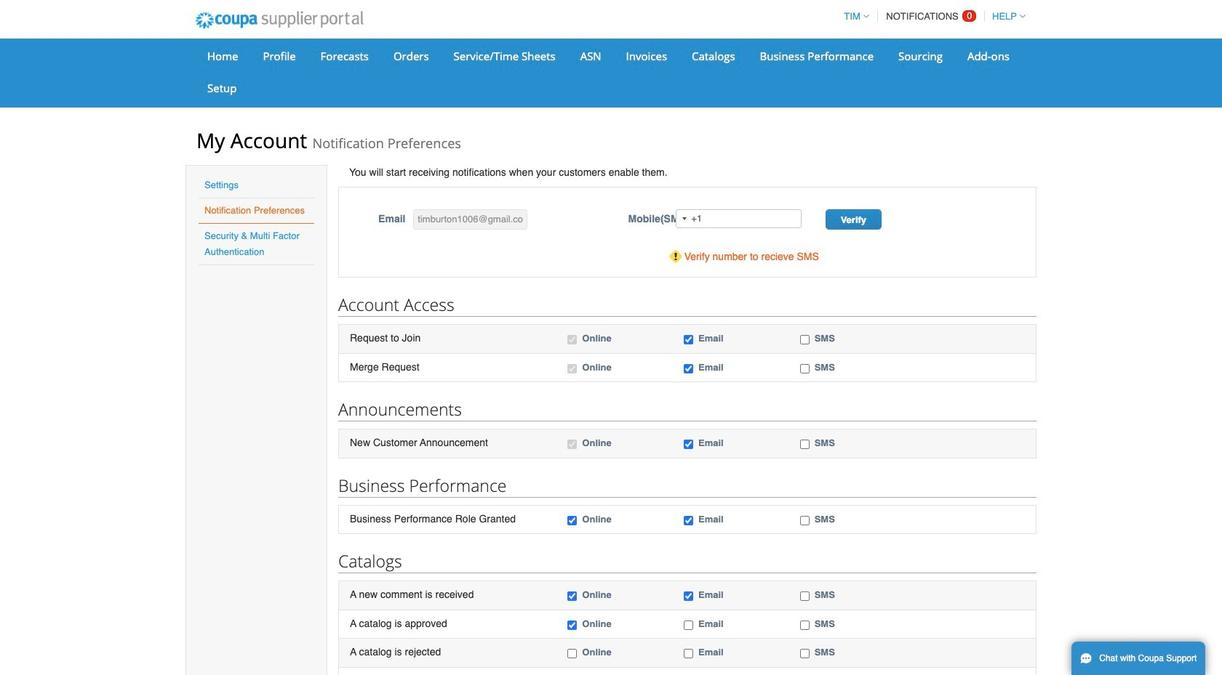 Task type: locate. For each thing, give the bounding box(es) containing it.
telephone country code image
[[683, 217, 687, 220]]

None checkbox
[[684, 335, 693, 345], [568, 364, 577, 374], [684, 364, 693, 374], [800, 364, 809, 374], [684, 440, 693, 450], [800, 440, 809, 450], [800, 516, 809, 526], [568, 592, 577, 602], [684, 621, 693, 631], [568, 650, 577, 659], [800, 650, 809, 659], [684, 335, 693, 345], [568, 364, 577, 374], [684, 364, 693, 374], [800, 364, 809, 374], [684, 440, 693, 450], [800, 440, 809, 450], [800, 516, 809, 526], [568, 592, 577, 602], [684, 621, 693, 631], [568, 650, 577, 659], [800, 650, 809, 659]]

None checkbox
[[568, 335, 577, 345], [800, 335, 809, 345], [568, 440, 577, 450], [568, 516, 577, 526], [684, 516, 693, 526], [684, 592, 693, 602], [800, 592, 809, 602], [568, 621, 577, 631], [800, 621, 809, 631], [684, 650, 693, 659], [568, 335, 577, 345], [800, 335, 809, 345], [568, 440, 577, 450], [568, 516, 577, 526], [684, 516, 693, 526], [684, 592, 693, 602], [800, 592, 809, 602], [568, 621, 577, 631], [800, 621, 809, 631], [684, 650, 693, 659]]

+1 201-555-0123 text field
[[676, 209, 802, 228]]

navigation
[[837, 2, 1026, 31]]

None text field
[[413, 209, 528, 230]]

Telephone country code field
[[677, 210, 691, 228]]



Task type: describe. For each thing, give the bounding box(es) containing it.
coupa supplier portal image
[[185, 2, 373, 39]]



